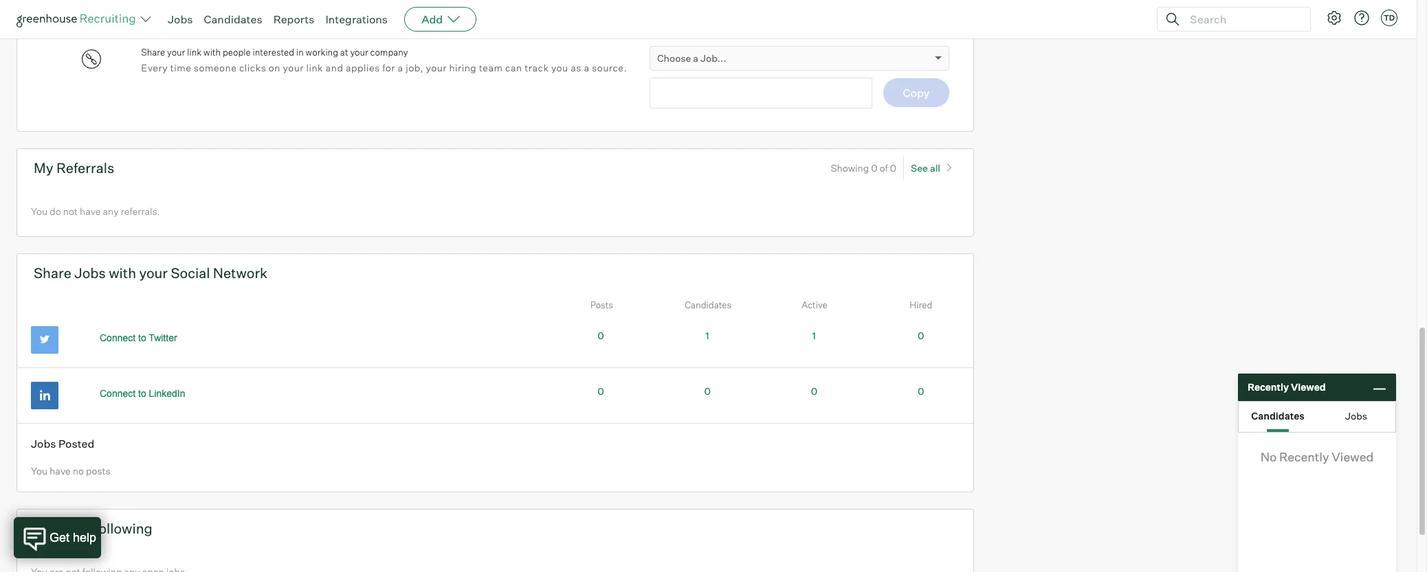 Task type: vqa. For each thing, say whether or not it's contained in the screenshot.
THE LANGUAGE
no



Task type: locate. For each thing, give the bounding box(es) containing it.
1 horizontal spatial candidates
[[685, 300, 732, 311]]

integrations
[[325, 12, 388, 26]]

1 you from the top
[[31, 206, 48, 217]]

your right job,
[[426, 62, 447, 73]]

see all
[[911, 162, 941, 174]]

0 horizontal spatial 1
[[706, 330, 709, 342]]

1 vertical spatial connect
[[100, 388, 136, 399]]

jobs
[[168, 12, 193, 26], [74, 265, 106, 282], [1346, 410, 1368, 422], [31, 437, 56, 451], [34, 520, 65, 537]]

have left no
[[50, 466, 71, 477]]

choose
[[657, 52, 691, 64]]

jobs for jobs link
[[168, 12, 193, 26]]

1
[[706, 330, 709, 342], [813, 330, 816, 342]]

jobs left the i'm
[[34, 520, 65, 537]]

1 vertical spatial recently
[[1280, 450, 1329, 465]]

or
[[142, 12, 156, 24]]

1 horizontal spatial viewed
[[1332, 450, 1374, 465]]

to for 0
[[138, 388, 146, 399]]

with
[[204, 47, 221, 58], [109, 265, 136, 282]]

1 1 from the left
[[706, 330, 709, 342]]

as
[[571, 62, 582, 73]]

referrals
[[56, 160, 114, 177]]

interested
[[253, 47, 294, 58]]

2 horizontal spatial a
[[693, 52, 699, 64]]

0 horizontal spatial candidates
[[204, 12, 262, 26]]

to left 'twitter'
[[138, 333, 146, 344]]

1 horizontal spatial a
[[584, 62, 590, 73]]

0 vertical spatial with
[[204, 47, 221, 58]]

connect left the linkedin
[[100, 388, 136, 399]]

your right at
[[350, 47, 368, 58]]

jobs down you do not have any referrals.
[[74, 265, 106, 282]]

td
[[1384, 13, 1395, 23]]

not
[[63, 206, 78, 217]]

twitter
[[149, 333, 177, 344]]

0 vertical spatial viewed
[[1291, 382, 1326, 393]]

showing
[[831, 162, 869, 174]]

choose a job...
[[657, 52, 726, 64]]

1 vertical spatial to
[[138, 388, 146, 399]]

integrations link
[[325, 12, 388, 26]]

0 vertical spatial you
[[31, 206, 48, 217]]

connect
[[100, 333, 136, 344], [100, 388, 136, 399]]

you do not have any referrals.
[[31, 206, 160, 217]]

0 vertical spatial share
[[141, 47, 165, 58]]

jobs i'm following
[[34, 520, 153, 537]]

jobs right or
[[168, 12, 193, 26]]

can
[[505, 62, 522, 73]]

1 vertical spatial candidates
[[685, 300, 732, 311]]

applies
[[346, 62, 380, 73]]

link down working
[[306, 62, 323, 73]]

to left the linkedin
[[138, 388, 146, 399]]

add
[[422, 12, 443, 26]]

a left job...
[[693, 52, 699, 64]]

candidates link
[[204, 12, 262, 26]]

source.
[[592, 62, 627, 73]]

with up someone
[[204, 47, 221, 58]]

None text field
[[650, 78, 873, 109]]

share your link with people interested in working at your company every time someone clicks on your link and applies for a job, your hiring team can track you as a source.
[[141, 47, 627, 73]]

clicks
[[239, 62, 266, 73]]

a
[[693, 52, 699, 64], [398, 62, 403, 73], [584, 62, 590, 73]]

active
[[802, 300, 828, 311]]

1 horizontal spatial with
[[204, 47, 221, 58]]

0 horizontal spatial 1 link
[[706, 330, 709, 342]]

a right as
[[584, 62, 590, 73]]

jobs left the posted
[[31, 437, 56, 451]]

share inside share your link with people interested in working at your company every time someone clicks on your link and applies for a job, your hiring team can track you as a source.
[[141, 47, 165, 58]]

2 connect from the top
[[100, 388, 136, 399]]

2 1 link from the left
[[813, 330, 816, 342]]

with inside share your link with people interested in working at your company every time someone clicks on your link and applies for a job, your hiring team can track you as a source.
[[204, 47, 221, 58]]

1 1 link from the left
[[706, 330, 709, 342]]

have right not
[[80, 206, 101, 217]]

jobs up no recently viewed
[[1346, 410, 1368, 422]]

1 connect from the top
[[100, 333, 136, 344]]

0 vertical spatial have
[[80, 206, 101, 217]]

you have no posts
[[31, 466, 110, 477]]

1 vertical spatial have
[[50, 466, 71, 477]]

working
[[306, 47, 338, 58]]

referrals.
[[121, 206, 160, 217]]

no
[[1261, 450, 1277, 465]]

viewed
[[1291, 382, 1326, 393], [1332, 450, 1374, 465]]

1 link
[[706, 330, 709, 342], [813, 330, 816, 342]]

jobs posted
[[31, 437, 94, 451]]

do
[[50, 206, 61, 217]]

with down any
[[109, 265, 136, 282]]

every
[[141, 62, 168, 73]]

a right for
[[398, 62, 403, 73]]

1 to from the top
[[138, 333, 146, 344]]

connect to twitter
[[100, 333, 177, 344]]

share down do
[[34, 265, 71, 282]]

0 horizontal spatial with
[[109, 265, 136, 282]]

you left do
[[31, 206, 48, 217]]

your up time
[[167, 47, 185, 58]]

recently
[[1248, 382, 1289, 393], [1280, 450, 1329, 465]]

have
[[80, 206, 101, 217], [50, 466, 71, 477]]

add button
[[404, 7, 477, 32]]

tab list
[[1239, 402, 1396, 432]]

connect left 'twitter'
[[100, 333, 136, 344]]

1 horizontal spatial 1 link
[[813, 330, 816, 342]]

0 horizontal spatial viewed
[[1291, 382, 1326, 393]]

connect for 0
[[100, 388, 136, 399]]

and
[[326, 62, 343, 73]]

link
[[187, 47, 202, 58], [306, 62, 323, 73]]

0 vertical spatial link
[[187, 47, 202, 58]]

job,
[[406, 62, 424, 73]]

1 horizontal spatial 1
[[813, 330, 816, 342]]

in
[[296, 47, 304, 58]]

share
[[141, 47, 165, 58], [34, 265, 71, 282]]

0 link
[[598, 330, 604, 342], [918, 330, 924, 342], [598, 386, 604, 397], [704, 386, 711, 397], [811, 386, 818, 397], [918, 386, 924, 397]]

0 horizontal spatial have
[[50, 466, 71, 477]]

hired
[[910, 300, 933, 311]]

jobs link
[[168, 12, 193, 26]]

i'm
[[68, 520, 88, 537]]

0
[[871, 162, 878, 174], [890, 162, 897, 174], [598, 330, 604, 342], [918, 330, 924, 342], [598, 386, 604, 397], [704, 386, 711, 397], [811, 386, 818, 397], [918, 386, 924, 397]]

0 vertical spatial connect
[[100, 333, 136, 344]]

0 horizontal spatial share
[[34, 265, 71, 282]]

0 vertical spatial to
[[138, 333, 146, 344]]

you down jobs posted at the bottom of page
[[31, 466, 48, 477]]

1 horizontal spatial link
[[306, 62, 323, 73]]

posts
[[86, 466, 110, 477]]

share up every
[[141, 47, 165, 58]]

2 you from the top
[[31, 466, 48, 477]]

1 horizontal spatial share
[[141, 47, 165, 58]]

1 vertical spatial share
[[34, 265, 71, 282]]

0 horizontal spatial link
[[187, 47, 202, 58]]

link up time
[[187, 47, 202, 58]]

2 horizontal spatial candidates
[[1252, 410, 1305, 422]]

to
[[138, 333, 146, 344], [138, 388, 146, 399]]

1 vertical spatial link
[[306, 62, 323, 73]]

your
[[167, 47, 185, 58], [350, 47, 368, 58], [283, 62, 304, 73], [426, 62, 447, 73], [139, 265, 168, 282]]

1 vertical spatial you
[[31, 466, 48, 477]]

on
[[269, 62, 281, 73]]

td button
[[1379, 7, 1401, 29]]

for
[[382, 62, 395, 73]]

2 to from the top
[[138, 388, 146, 399]]

candidates
[[204, 12, 262, 26], [685, 300, 732, 311], [1252, 410, 1305, 422]]

2 1 from the left
[[813, 330, 816, 342]]

no
[[73, 466, 84, 477]]

you
[[31, 206, 48, 217], [31, 466, 48, 477]]

connect to twitter button
[[85, 326, 192, 350]]



Task type: describe. For each thing, give the bounding box(es) containing it.
linkedin
[[149, 388, 185, 399]]

hiring
[[449, 62, 477, 73]]

0 horizontal spatial a
[[398, 62, 403, 73]]

you for you have no posts
[[31, 466, 48, 477]]

1 horizontal spatial have
[[80, 206, 101, 217]]

all
[[930, 162, 941, 174]]

you for you do not have any referrals.
[[31, 206, 48, 217]]

connect to linkedin button
[[85, 382, 200, 405]]

your down in
[[283, 62, 304, 73]]

showing 0 of 0
[[831, 162, 897, 174]]

track
[[525, 62, 549, 73]]

my referrals
[[34, 160, 114, 177]]

at
[[340, 47, 348, 58]]

reports
[[273, 12, 314, 26]]

share jobs with your social network
[[34, 265, 268, 282]]

my
[[34, 160, 53, 177]]

time
[[170, 62, 191, 73]]

posted
[[58, 437, 94, 451]]

reports link
[[273, 12, 314, 26]]

see all link
[[911, 156, 957, 180]]

greenhouse recruiting image
[[17, 11, 140, 28]]

0 vertical spatial recently
[[1248, 382, 1289, 393]]

1 for first 1 link from the left
[[706, 330, 709, 342]]

team
[[479, 62, 503, 73]]

connect for 1
[[100, 333, 136, 344]]

someone
[[194, 62, 237, 73]]

no recently viewed
[[1261, 450, 1374, 465]]

tab list containing candidates
[[1239, 402, 1396, 432]]

any
[[103, 206, 119, 217]]

your left social
[[139, 265, 168, 282]]

2 vertical spatial candidates
[[1252, 410, 1305, 422]]

jobs for jobs posted
[[31, 437, 56, 451]]

1 vertical spatial with
[[109, 265, 136, 282]]

Search text field
[[1187, 9, 1298, 29]]

configure image
[[1326, 10, 1343, 26]]

share for share jobs with your social network
[[34, 265, 71, 282]]

job...
[[701, 52, 726, 64]]

to for 1
[[138, 333, 146, 344]]

td button
[[1381, 10, 1398, 26]]

0 vertical spatial candidates
[[204, 12, 262, 26]]

jobs for jobs i'm following
[[34, 520, 65, 537]]

company
[[370, 47, 408, 58]]

of
[[880, 162, 888, 174]]

posts
[[590, 300, 613, 311]]

share for share your link with people interested in working at your company every time someone clicks on your link and applies for a job, your hiring team can track you as a source.
[[141, 47, 165, 58]]

connect to linkedin
[[100, 388, 185, 399]]

people
[[223, 47, 251, 58]]

see
[[911, 162, 928, 174]]

following
[[91, 520, 153, 537]]

recently viewed
[[1248, 382, 1326, 393]]

1 for 1st 1 link from the right
[[813, 330, 816, 342]]

network
[[213, 265, 268, 282]]

social
[[171, 265, 210, 282]]

1 vertical spatial viewed
[[1332, 450, 1374, 465]]

you
[[551, 62, 568, 73]]



